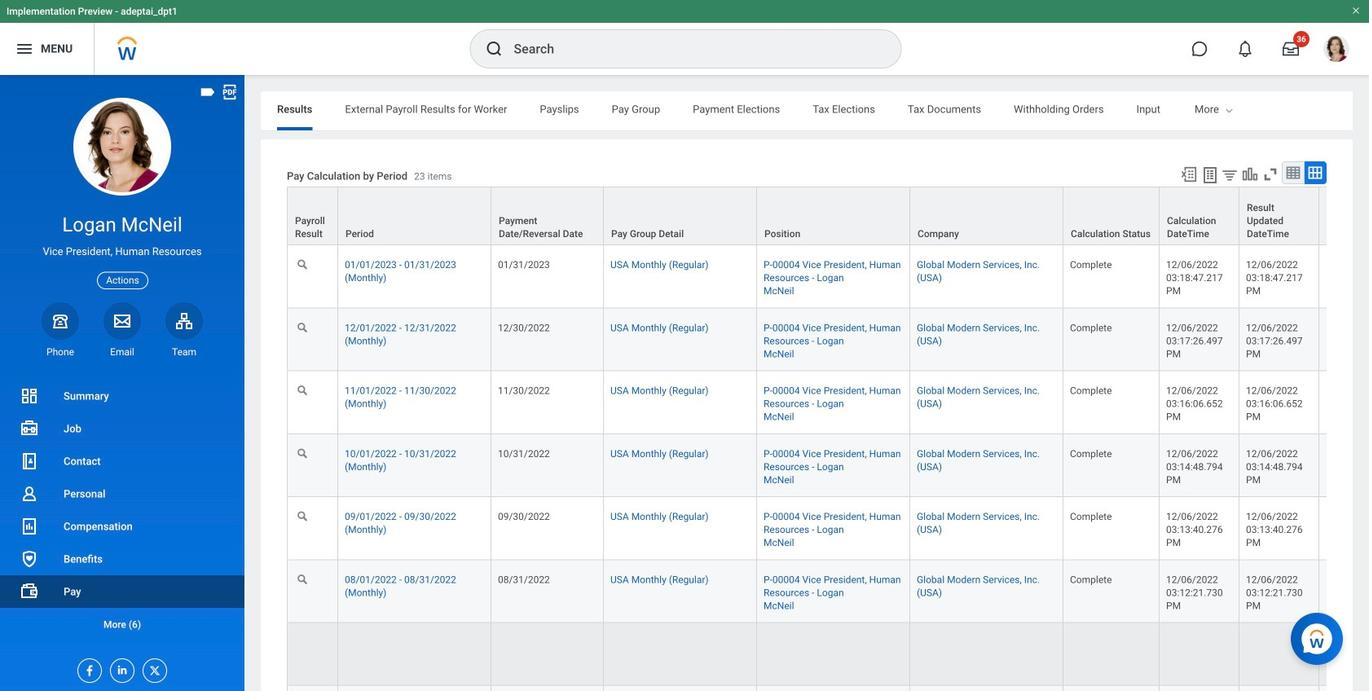 Task type: vqa. For each thing, say whether or not it's contained in the screenshot.
related actions image
no



Task type: locate. For each thing, give the bounding box(es) containing it.
profile logan mcneil image
[[1324, 36, 1350, 65]]

summary image
[[20, 386, 39, 406]]

column header
[[338, 187, 492, 245], [492, 187, 604, 245], [757, 187, 911, 245], [1240, 187, 1320, 245]]

compensation image
[[20, 517, 39, 537]]

view printable version (pdf) image
[[221, 83, 239, 101]]

complete element
[[1071, 256, 1113, 271], [1071, 319, 1113, 334], [1071, 382, 1113, 397], [1071, 445, 1113, 460], [1071, 508, 1113, 523], [1071, 571, 1113, 586]]

cell
[[287, 623, 338, 686], [338, 623, 492, 686], [492, 623, 604, 686], [604, 623, 757, 686], [757, 623, 911, 686], [911, 623, 1064, 686], [1064, 623, 1160, 686], [1160, 623, 1240, 686], [1240, 623, 1320, 686], [1320, 623, 1370, 686], [287, 686, 338, 691], [338, 686, 492, 691], [492, 686, 604, 691], [604, 686, 757, 691], [757, 686, 911, 691], [911, 686, 1064, 691], [1064, 686, 1160, 691], [1160, 686, 1240, 691], [1240, 686, 1320, 691], [1320, 686, 1370, 691]]

job image
[[20, 419, 39, 439]]

6 row from the top
[[287, 497, 1370, 560]]

row
[[287, 187, 1370, 245], [287, 245, 1370, 308], [287, 308, 1370, 371], [287, 371, 1370, 434], [287, 434, 1370, 497], [287, 497, 1370, 560], [287, 560, 1370, 623], [287, 623, 1370, 686], [287, 686, 1370, 691]]

4 complete element from the top
[[1071, 445, 1113, 460]]

phone logan mcneil element
[[42, 346, 79, 359]]

4 row from the top
[[287, 371, 1370, 434]]

justify image
[[15, 39, 34, 59]]

linkedin image
[[111, 660, 129, 677]]

search image
[[485, 39, 504, 59]]

1 column header from the left
[[338, 187, 492, 245]]

list
[[0, 380, 245, 641]]

7 row from the top
[[287, 560, 1370, 623]]

facebook image
[[78, 660, 96, 678]]

team logan mcneil element
[[166, 346, 203, 359]]

export to worksheets image
[[1201, 166, 1221, 185]]

notifications large image
[[1238, 41, 1254, 57]]

8 row from the top
[[287, 623, 1370, 686]]

1 row from the top
[[287, 187, 1370, 245]]

tab list
[[261, 91, 1370, 130]]

banner
[[0, 0, 1370, 75]]

toolbar
[[1173, 161, 1327, 187]]

3 column header from the left
[[757, 187, 911, 245]]

table image
[[1286, 165, 1302, 181]]

contact image
[[20, 452, 39, 471]]

tag image
[[199, 83, 217, 101]]

2 complete element from the top
[[1071, 319, 1113, 334]]

5 row from the top
[[287, 434, 1370, 497]]

view worker - expand/collapse chart image
[[1242, 166, 1260, 183]]

4 column header from the left
[[1240, 187, 1320, 245]]



Task type: describe. For each thing, give the bounding box(es) containing it.
select to filter grid data image
[[1221, 166, 1239, 183]]

email logan mcneil element
[[104, 346, 141, 359]]

1 complete element from the top
[[1071, 256, 1113, 271]]

Search Workday  search field
[[514, 31, 868, 67]]

3 row from the top
[[287, 308, 1370, 371]]

6 complete element from the top
[[1071, 571, 1113, 586]]

fullscreen image
[[1262, 166, 1280, 183]]

view team image
[[174, 311, 194, 331]]

expand table image
[[1308, 165, 1324, 181]]

export to excel image
[[1181, 166, 1199, 183]]

9 row from the top
[[287, 686, 1370, 691]]

5 complete element from the top
[[1071, 508, 1113, 523]]

navigation pane region
[[0, 75, 245, 691]]

inbox large image
[[1283, 41, 1300, 57]]

pay image
[[20, 582, 39, 602]]

benefits image
[[20, 550, 39, 569]]

3 complete element from the top
[[1071, 382, 1113, 397]]

2 row from the top
[[287, 245, 1370, 308]]

phone image
[[49, 311, 72, 331]]

x image
[[144, 660, 161, 678]]

personal image
[[20, 484, 39, 504]]

close environment banner image
[[1352, 6, 1362, 15]]

2 column header from the left
[[492, 187, 604, 245]]

mail image
[[113, 311, 132, 331]]



